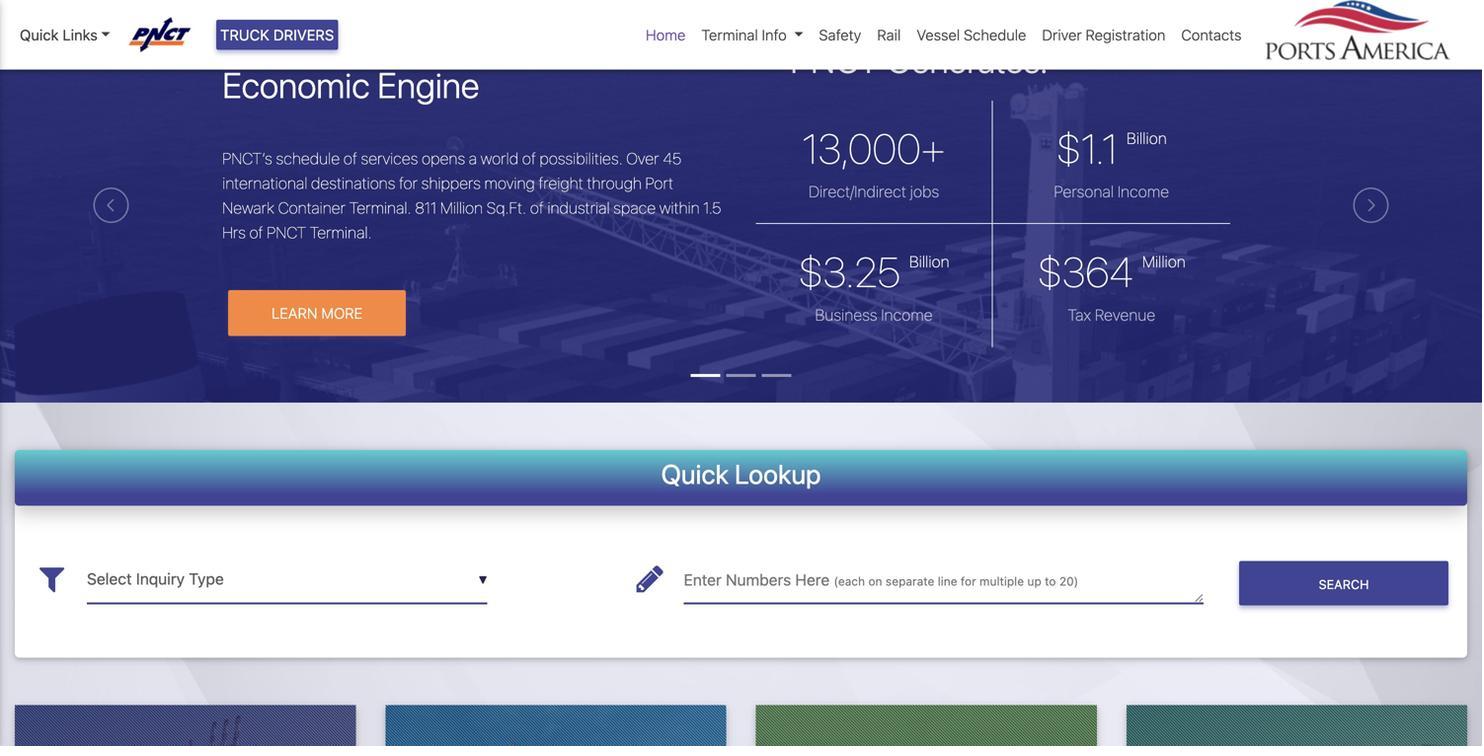 Task type: describe. For each thing, give the bounding box(es) containing it.
income for $1.1
[[1118, 182, 1169, 201]]

1 vertical spatial terminal.
[[310, 223, 372, 242]]

$364 million
[[1038, 247, 1186, 296]]

quick for quick links
[[20, 26, 59, 43]]

20)
[[1060, 575, 1079, 589]]

numbers
[[726, 571, 791, 590]]

industrial
[[547, 198, 610, 217]]

billion for $3.25
[[909, 252, 950, 271]]

destinations
[[311, 174, 395, 192]]

quick lookup
[[661, 458, 821, 490]]

quick links
[[20, 26, 98, 43]]

learn more
[[272, 305, 363, 322]]

moving
[[484, 174, 535, 192]]

safety
[[819, 26, 861, 43]]

business income
[[815, 306, 933, 325]]

over
[[626, 149, 659, 168]]

freight
[[539, 174, 583, 192]]

container
[[278, 198, 346, 217]]

learn more button
[[228, 290, 406, 336]]

separate
[[886, 575, 935, 589]]

$3.25 billion
[[799, 247, 950, 296]]

terminal info
[[702, 26, 787, 43]]

million inside the $364 million
[[1142, 252, 1186, 271]]

lookup
[[735, 458, 821, 490]]

links
[[63, 26, 98, 43]]

of right world
[[522, 149, 536, 168]]

generates:
[[887, 38, 1048, 80]]

for inside 'enter numbers here (each on separate line for multiple up to 20)'
[[961, 575, 976, 589]]

million inside 'pnct's schedule of services opens a world of possibilities.                                 over 45 international destinations for shippers moving freight through port newark container terminal.                                 811 million sq.ft. of industrial space within 1.5 hrs of pnct terminal.'
[[440, 198, 483, 217]]

space
[[613, 198, 656, 217]]

$1.1
[[1057, 124, 1118, 173]]

enter numbers here (each on separate line for multiple up to 20)
[[684, 571, 1079, 590]]

1 horizontal spatial pnct
[[791, 38, 879, 80]]

sq.ft.
[[487, 198, 526, 217]]

(each
[[834, 575, 865, 589]]

billion for $1.1
[[1127, 129, 1167, 148]]

economic engine
[[222, 64, 479, 106]]

schedule
[[276, 149, 340, 168]]

international
[[222, 174, 307, 192]]

home
[[646, 26, 686, 43]]

of up destinations
[[343, 149, 357, 168]]

newark
[[222, 198, 275, 217]]

welcome to port newmark container terminal image
[[0, 8, 1482, 514]]

truck drivers link
[[216, 20, 338, 50]]

contacts link
[[1174, 16, 1250, 54]]

13,000+
[[802, 124, 946, 173]]

a
[[469, 149, 477, 168]]

direct/indirect
[[809, 182, 907, 201]]

search button
[[1240, 562, 1449, 606]]

terminal
[[702, 26, 758, 43]]

schedule
[[964, 26, 1026, 43]]

quick links link
[[20, 24, 110, 46]]

registration
[[1086, 26, 1166, 43]]

13,000+ direct/indirect jobs
[[802, 124, 946, 201]]

pnct's
[[222, 149, 272, 168]]

within
[[659, 198, 700, 217]]

for inside 'pnct's schedule of services opens a world of possibilities.                                 over 45 international destinations for shippers moving freight through port newark container terminal.                                 811 million sq.ft. of industrial space within 1.5 hrs of pnct terminal.'
[[399, 174, 418, 192]]

personal income
[[1054, 182, 1169, 201]]

economic
[[222, 64, 370, 106]]

safety link
[[811, 16, 869, 54]]

info
[[762, 26, 787, 43]]

on
[[869, 575, 882, 589]]

opens
[[422, 149, 465, 168]]



Task type: vqa. For each thing, say whether or not it's contained in the screenshot.


Task type: locate. For each thing, give the bounding box(es) containing it.
$3.25
[[799, 247, 901, 296]]

income
[[1118, 182, 1169, 201], [881, 306, 933, 325]]

1.5
[[703, 198, 721, 217]]

45
[[663, 149, 682, 168]]

$1.1 billion
[[1057, 124, 1167, 173]]

0 horizontal spatial quick
[[20, 26, 59, 43]]

$364
[[1038, 247, 1134, 296]]

terminal.
[[349, 198, 411, 217], [310, 223, 372, 242]]

of right sq.ft.
[[530, 198, 544, 217]]

services
[[361, 149, 418, 168]]

million down shippers
[[440, 198, 483, 217]]

port
[[645, 174, 674, 192]]

quick left lookup
[[661, 458, 729, 490]]

pnct right the 'info' on the right top of page
[[791, 38, 879, 80]]

rail link
[[869, 16, 909, 54]]

0 vertical spatial pnct
[[791, 38, 879, 80]]

of right hrs
[[249, 223, 263, 242]]

billion down jobs
[[909, 252, 950, 271]]

alert
[[0, 0, 1482, 8]]

income for $3.25
[[881, 306, 933, 325]]

0 horizontal spatial for
[[399, 174, 418, 192]]

pnct's schedule of services opens a world of possibilities.                                 over 45 international destinations for shippers moving freight through port newark container terminal.                                 811 million sq.ft. of industrial space within 1.5 hrs of pnct terminal.
[[222, 149, 721, 242]]

search
[[1319, 577, 1369, 592]]

engine
[[377, 64, 479, 106]]

income down $3.25 billion
[[881, 306, 933, 325]]

1 vertical spatial billion
[[909, 252, 950, 271]]

pnct down container
[[267, 223, 306, 242]]

0 vertical spatial income
[[1118, 182, 1169, 201]]

billion inside $1.1 billion
[[1127, 129, 1167, 148]]

truck drivers
[[220, 26, 334, 43]]

0 vertical spatial terminal.
[[349, 198, 411, 217]]

1 horizontal spatial income
[[1118, 182, 1169, 201]]

0 vertical spatial million
[[440, 198, 483, 217]]

vessel schedule link
[[909, 16, 1034, 54]]

line
[[938, 575, 958, 589]]

personal
[[1054, 182, 1114, 201]]

jobs
[[910, 182, 939, 201]]

1 vertical spatial quick
[[661, 458, 729, 490]]

billion inside $3.25 billion
[[909, 252, 950, 271]]

0 horizontal spatial million
[[440, 198, 483, 217]]

terminal. down container
[[310, 223, 372, 242]]

enter
[[684, 571, 722, 590]]

more
[[321, 305, 363, 322]]

for right line
[[961, 575, 976, 589]]

tax
[[1068, 306, 1091, 325]]

vessel schedule
[[917, 26, 1026, 43]]

up
[[1027, 575, 1042, 589]]

811
[[415, 198, 437, 217]]

0 vertical spatial quick
[[20, 26, 59, 43]]

terminal info link
[[694, 16, 811, 54]]

driver registration
[[1042, 26, 1166, 43]]

None text field
[[87, 556, 488, 604], [684, 556, 1204, 604], [87, 556, 488, 604], [684, 556, 1204, 604]]

1 horizontal spatial billion
[[1127, 129, 1167, 148]]

terminal. down destinations
[[349, 198, 411, 217]]

income down $1.1 billion
[[1118, 182, 1169, 201]]

vessel
[[917, 26, 960, 43]]

1 vertical spatial for
[[961, 575, 976, 589]]

0 vertical spatial billion
[[1127, 129, 1167, 148]]

million
[[440, 198, 483, 217], [1142, 252, 1186, 271]]

pnct generates:
[[791, 38, 1048, 80]]

drivers
[[273, 26, 334, 43]]

here
[[795, 571, 830, 590]]

truck
[[220, 26, 269, 43]]

million up revenue
[[1142, 252, 1186, 271]]

revenue
[[1095, 306, 1156, 325]]

shippers
[[421, 174, 481, 192]]

0 horizontal spatial income
[[881, 306, 933, 325]]

1 vertical spatial pnct
[[267, 223, 306, 242]]

1 vertical spatial million
[[1142, 252, 1186, 271]]

1 horizontal spatial for
[[961, 575, 976, 589]]

driver
[[1042, 26, 1082, 43]]

for
[[399, 174, 418, 192], [961, 575, 976, 589]]

tax revenue
[[1068, 306, 1156, 325]]

quick
[[20, 26, 59, 43], [661, 458, 729, 490]]

quick left links
[[20, 26, 59, 43]]

pnct inside 'pnct's schedule of services opens a world of possibilities.                                 over 45 international destinations for shippers moving freight through port newark container terminal.                                 811 million sq.ft. of industrial space within 1.5 hrs of pnct terminal.'
[[267, 223, 306, 242]]

home link
[[638, 16, 694, 54]]

hrs
[[222, 223, 246, 242]]

possibilities.
[[540, 149, 623, 168]]

to
[[1045, 575, 1056, 589]]

of
[[343, 149, 357, 168], [522, 149, 536, 168], [530, 198, 544, 217], [249, 223, 263, 242]]

1 horizontal spatial quick
[[661, 458, 729, 490]]

quick for quick lookup
[[661, 458, 729, 490]]

billion right $1.1
[[1127, 129, 1167, 148]]

0 horizontal spatial pnct
[[267, 223, 306, 242]]

multiple
[[980, 575, 1024, 589]]

for up 811
[[399, 174, 418, 192]]

business
[[815, 306, 878, 325]]

world
[[481, 149, 519, 168]]

learn
[[272, 305, 318, 322]]

through
[[587, 174, 642, 192]]

1 vertical spatial income
[[881, 306, 933, 325]]

1 horizontal spatial million
[[1142, 252, 1186, 271]]

driver registration link
[[1034, 16, 1174, 54]]

▼
[[478, 574, 488, 587]]

rail
[[877, 26, 901, 43]]

contacts
[[1181, 26, 1242, 43]]

0 horizontal spatial billion
[[909, 252, 950, 271]]

0 vertical spatial for
[[399, 174, 418, 192]]

pnct
[[791, 38, 879, 80], [267, 223, 306, 242]]



